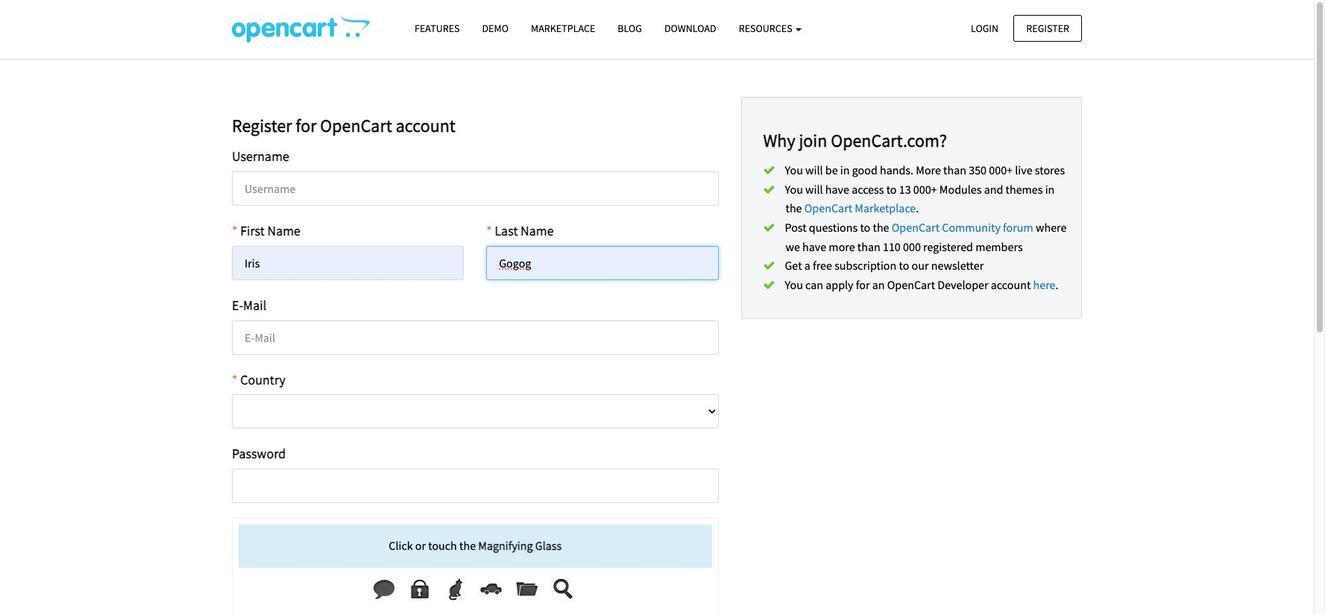Task type: locate. For each thing, give the bounding box(es) containing it.
0 vertical spatial register
[[1027, 21, 1070, 35]]

have
[[826, 182, 850, 197], [803, 239, 827, 254]]

1 horizontal spatial in
[[1046, 182, 1055, 197]]

register up username
[[232, 114, 292, 137]]

First Name text field
[[232, 246, 464, 280]]

username
[[232, 148, 289, 165]]

questions
[[809, 220, 858, 235]]

in right "be"
[[841, 163, 850, 178]]

0 horizontal spatial marketplace
[[531, 22, 596, 35]]

Password password field
[[232, 469, 719, 504]]

000+ inside you will have access to 13 000+ modules and themes in the
[[914, 182, 938, 197]]

to down opencart marketplace .
[[860, 220, 871, 235]]

to for access
[[887, 182, 897, 197]]

more
[[916, 163, 941, 178]]

download
[[665, 22, 717, 35]]

get
[[785, 258, 802, 273]]

the up post
[[786, 201, 802, 216]]

free
[[813, 258, 833, 273]]

1 vertical spatial will
[[806, 182, 823, 197]]

register inside register link
[[1027, 21, 1070, 35]]

stores
[[1035, 163, 1065, 178]]

you for you will have access to 13 000+ modules and themes in the
[[785, 182, 803, 197]]

2 name from the left
[[521, 222, 554, 240]]

blog link
[[607, 16, 654, 42]]

touch
[[428, 539, 457, 554]]

login
[[971, 21, 999, 35]]

0 horizontal spatial name
[[267, 222, 301, 240]]

1 horizontal spatial marketplace
[[855, 201, 916, 216]]

1 vertical spatial 000+
[[914, 182, 938, 197]]

1 horizontal spatial .
[[1056, 277, 1059, 292]]

will left "be"
[[806, 163, 823, 178]]

you
[[785, 163, 803, 178], [785, 182, 803, 197], [785, 277, 803, 292]]

0 horizontal spatial account
[[396, 114, 456, 137]]

2 vertical spatial the
[[460, 539, 476, 554]]

0 vertical spatial marketplace
[[531, 22, 596, 35]]

post
[[785, 220, 807, 235]]

0 horizontal spatial 000+
[[914, 182, 938, 197]]

have down "be"
[[826, 182, 850, 197]]

0 horizontal spatial the
[[460, 539, 476, 554]]

why
[[764, 129, 796, 152]]

1 vertical spatial .
[[1056, 277, 1059, 292]]

in down stores
[[1046, 182, 1055, 197]]

3 you from the top
[[785, 277, 803, 292]]

have up a
[[803, 239, 827, 254]]

1 horizontal spatial the
[[786, 201, 802, 216]]

1 horizontal spatial account
[[991, 277, 1031, 292]]

0 vertical spatial the
[[786, 201, 802, 216]]

get a free subscription to our newsletter you can apply for an opencart developer account here .
[[785, 258, 1059, 292]]

0 vertical spatial to
[[887, 182, 897, 197]]

you up post
[[785, 182, 803, 197]]

the for click or touch the magnifying glass
[[460, 539, 476, 554]]

the for post questions to the opencart community forum
[[873, 220, 890, 235]]

to left our
[[899, 258, 910, 273]]

you down get
[[785, 277, 803, 292]]

a
[[805, 258, 811, 273]]

marketplace
[[531, 22, 596, 35], [855, 201, 916, 216]]

0 vertical spatial in
[[841, 163, 850, 178]]

you down the why
[[785, 163, 803, 178]]

resources
[[739, 22, 795, 35]]

and
[[985, 182, 1004, 197]]

register right login
[[1027, 21, 1070, 35]]

name right "last"
[[521, 222, 554, 240]]

in
[[841, 163, 850, 178], [1046, 182, 1055, 197]]

1 vertical spatial to
[[860, 220, 871, 235]]

to
[[887, 182, 897, 197], [860, 220, 871, 235], [899, 258, 910, 273]]

0 vertical spatial .
[[916, 201, 919, 216]]

than up modules
[[944, 163, 967, 178]]

our
[[912, 258, 929, 273]]

you for you will be in good hands. more than 350 000+ live stores
[[785, 163, 803, 178]]

have inside you will have access to 13 000+ modules and themes in the
[[826, 182, 850, 197]]

the
[[786, 201, 802, 216], [873, 220, 890, 235], [460, 539, 476, 554]]

than
[[944, 163, 967, 178], [858, 239, 881, 254]]

0 horizontal spatial for
[[296, 114, 317, 137]]

. up post questions to the opencart community forum
[[916, 201, 919, 216]]

register link
[[1014, 15, 1083, 42]]

to inside get a free subscription to our newsletter you can apply for an opencart developer account here .
[[899, 258, 910, 273]]

1 vertical spatial than
[[858, 239, 881, 254]]

than up "subscription" in the top right of the page
[[858, 239, 881, 254]]

0 horizontal spatial to
[[860, 220, 871, 235]]

2 horizontal spatial the
[[873, 220, 890, 235]]

1 vertical spatial for
[[856, 277, 870, 292]]

will inside you will have access to 13 000+ modules and themes in the
[[806, 182, 823, 197]]

0 vertical spatial account
[[396, 114, 456, 137]]

will up post
[[806, 182, 823, 197]]

than inside "where we have more than 110 000 registered members"
[[858, 239, 881, 254]]

1 horizontal spatial than
[[944, 163, 967, 178]]

1 vertical spatial you
[[785, 182, 803, 197]]

registered
[[924, 239, 974, 254]]

to left "13" at the right of page
[[887, 182, 897, 197]]

1 horizontal spatial to
[[887, 182, 897, 197]]

opencart
[[320, 114, 392, 137], [805, 201, 853, 216], [892, 220, 940, 235], [888, 277, 936, 292]]

1 vertical spatial account
[[991, 277, 1031, 292]]

to inside you will have access to 13 000+ modules and themes in the
[[887, 182, 897, 197]]

1 vertical spatial register
[[232, 114, 292, 137]]

1 will from the top
[[806, 163, 823, 178]]

0 vertical spatial will
[[806, 163, 823, 178]]

the up 110
[[873, 220, 890, 235]]

be
[[826, 163, 838, 178]]

2 vertical spatial to
[[899, 258, 910, 273]]

register
[[1027, 21, 1070, 35], [232, 114, 292, 137]]

for
[[296, 114, 317, 137], [856, 277, 870, 292]]

name
[[267, 222, 301, 240], [521, 222, 554, 240]]

1 horizontal spatial 000+
[[989, 163, 1013, 178]]

country
[[240, 371, 286, 388]]

modules
[[940, 182, 982, 197]]

1 vertical spatial marketplace
[[855, 201, 916, 216]]

opencart community forum link
[[892, 220, 1034, 235]]

. inside get a free subscription to our newsletter you can apply for an opencart developer account here .
[[1056, 277, 1059, 292]]

1 you from the top
[[785, 163, 803, 178]]

1 vertical spatial in
[[1046, 182, 1055, 197]]

name right first
[[267, 222, 301, 240]]

have for will
[[826, 182, 850, 197]]

2 you from the top
[[785, 182, 803, 197]]

you inside you will have access to 13 000+ modules and themes in the
[[785, 182, 803, 197]]

will
[[806, 163, 823, 178], [806, 182, 823, 197]]

000+ up and
[[989, 163, 1013, 178]]

marketplace down access
[[855, 201, 916, 216]]

join
[[799, 129, 828, 152]]

E-Mail text field
[[232, 321, 719, 355]]

account
[[396, 114, 456, 137], [991, 277, 1031, 292]]

members
[[976, 239, 1023, 254]]

. down where on the right top of the page
[[1056, 277, 1059, 292]]

0 vertical spatial you
[[785, 163, 803, 178]]

0 vertical spatial have
[[826, 182, 850, 197]]

1 horizontal spatial register
[[1027, 21, 1070, 35]]

hands.
[[880, 163, 914, 178]]

here
[[1034, 277, 1056, 292]]

0 horizontal spatial than
[[858, 239, 881, 254]]

features
[[415, 22, 460, 35]]

2 vertical spatial you
[[785, 277, 803, 292]]

1 horizontal spatial for
[[856, 277, 870, 292]]

000+
[[989, 163, 1013, 178], [914, 182, 938, 197]]

0 horizontal spatial register
[[232, 114, 292, 137]]

click
[[389, 539, 413, 554]]

have inside "where we have more than 110 000 registered members"
[[803, 239, 827, 254]]

marketplace left "blog"
[[531, 22, 596, 35]]

0 horizontal spatial in
[[841, 163, 850, 178]]

post questions to the opencart community forum
[[785, 220, 1034, 235]]

opencart - account register image
[[232, 16, 370, 43]]

resources link
[[728, 16, 814, 42]]

1 name from the left
[[267, 222, 301, 240]]

0 vertical spatial for
[[296, 114, 317, 137]]

000+ down you will be in good hands. more than 350 000+ live stores
[[914, 182, 938, 197]]

last
[[495, 222, 518, 240]]

1 vertical spatial have
[[803, 239, 827, 254]]

2 horizontal spatial to
[[899, 258, 910, 273]]

1 vertical spatial the
[[873, 220, 890, 235]]

0 vertical spatial than
[[944, 163, 967, 178]]

.
[[916, 201, 919, 216], [1056, 277, 1059, 292]]

the right touch
[[460, 539, 476, 554]]

you inside get a free subscription to our newsletter you can apply for an opencart developer account here .
[[785, 277, 803, 292]]

110
[[883, 239, 901, 254]]

2 will from the top
[[806, 182, 823, 197]]

apply
[[826, 277, 854, 292]]

download link
[[654, 16, 728, 42]]

1 horizontal spatial name
[[521, 222, 554, 240]]



Task type: vqa. For each thing, say whether or not it's contained in the screenshot.
first plus square o icon from the bottom
no



Task type: describe. For each thing, give the bounding box(es) containing it.
opencart.com?
[[831, 129, 947, 152]]

000
[[903, 239, 921, 254]]

you will have access to 13 000+ modules and themes in the
[[785, 182, 1055, 216]]

will for be
[[806, 163, 823, 178]]

where
[[1036, 220, 1067, 235]]

opencart marketplace .
[[805, 201, 919, 216]]

community
[[942, 220, 1001, 235]]

can
[[806, 277, 824, 292]]

access
[[852, 182, 884, 197]]

350
[[969, 163, 987, 178]]

opencart marketplace link
[[805, 201, 916, 216]]

more
[[829, 239, 855, 254]]

Last Name text field
[[487, 246, 719, 280]]

marketplace inside "link"
[[531, 22, 596, 35]]

or
[[415, 539, 426, 554]]

e-mail
[[232, 297, 267, 314]]

will for have
[[806, 182, 823, 197]]

you will be in good hands. more than 350 000+ live stores
[[785, 163, 1065, 178]]

glass
[[536, 539, 562, 554]]

blog
[[618, 22, 642, 35]]

Username text field
[[232, 172, 719, 206]]

click or touch the magnifying glass
[[389, 539, 562, 554]]

demo link
[[471, 16, 520, 42]]

name for first name
[[267, 222, 301, 240]]

for inside get a free subscription to our newsletter you can apply for an opencart developer account here .
[[856, 277, 870, 292]]

name for last name
[[521, 222, 554, 240]]

last name
[[495, 222, 554, 240]]

password
[[232, 446, 286, 463]]

the inside you will have access to 13 000+ modules and themes in the
[[786, 201, 802, 216]]

here link
[[1034, 277, 1056, 292]]

in inside you will have access to 13 000+ modules and themes in the
[[1046, 182, 1055, 197]]

e-
[[232, 297, 243, 314]]

an
[[873, 277, 885, 292]]

features link
[[404, 16, 471, 42]]

why join opencart.com?
[[764, 129, 947, 152]]

forum
[[1003, 220, 1034, 235]]

developer
[[938, 277, 989, 292]]

account inside get a free subscription to our newsletter you can apply for an opencart developer account here .
[[991, 277, 1031, 292]]

register for register for opencart account
[[232, 114, 292, 137]]

to for subscription
[[899, 258, 910, 273]]

magnifying
[[478, 539, 533, 554]]

0 horizontal spatial .
[[916, 201, 919, 216]]

13
[[900, 182, 911, 197]]

good
[[853, 163, 878, 178]]

we
[[786, 239, 800, 254]]

register for opencart account
[[232, 114, 456, 137]]

demo
[[482, 22, 509, 35]]

live
[[1016, 163, 1033, 178]]

have for we
[[803, 239, 827, 254]]

first
[[240, 222, 265, 240]]

newsletter
[[932, 258, 984, 273]]

0 vertical spatial 000+
[[989, 163, 1013, 178]]

subscription
[[835, 258, 897, 273]]

where we have more than 110 000 registered members
[[786, 220, 1067, 254]]

opencart inside get a free subscription to our newsletter you can apply for an opencart developer account here .
[[888, 277, 936, 292]]

mail
[[243, 297, 267, 314]]

register for register
[[1027, 21, 1070, 35]]

marketplace link
[[520, 16, 607, 42]]

first name
[[240, 222, 301, 240]]

themes
[[1006, 182, 1043, 197]]

login link
[[959, 15, 1012, 42]]



